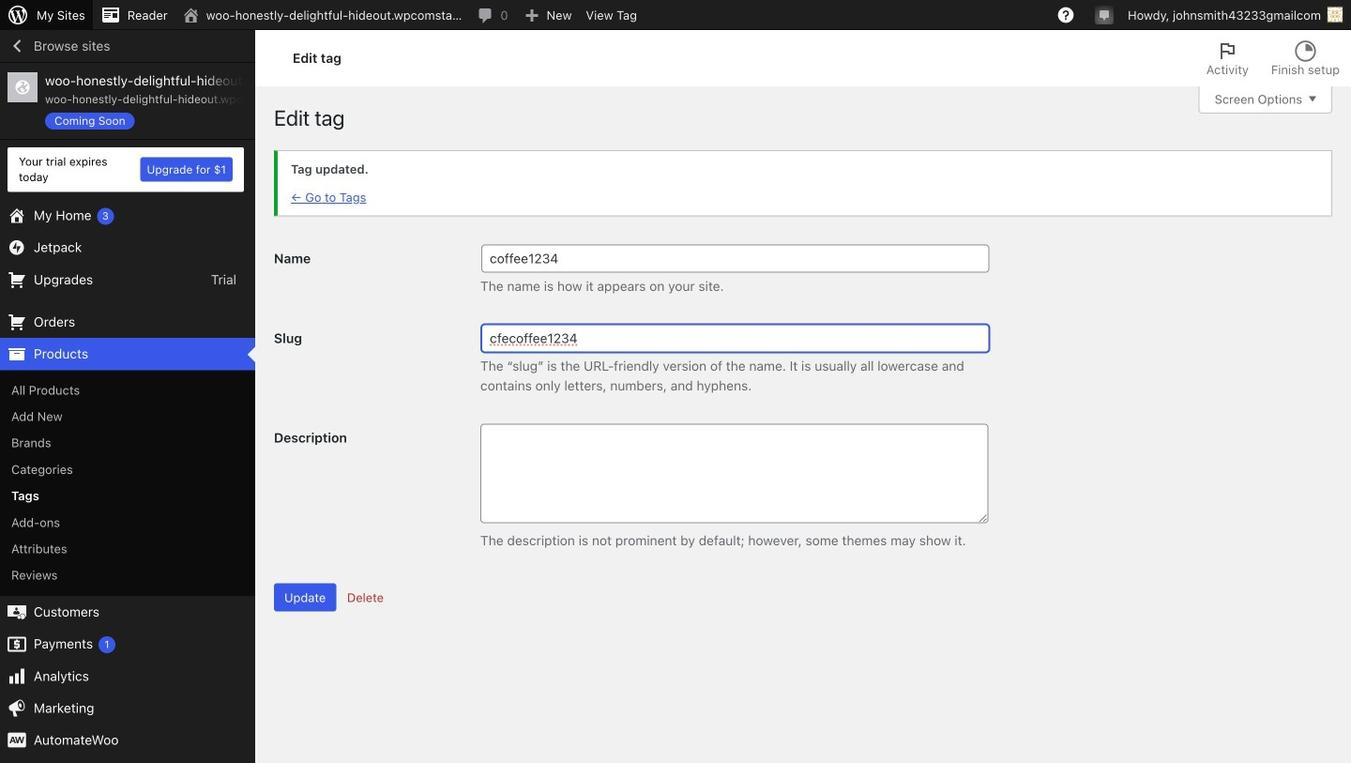 Task type: describe. For each thing, give the bounding box(es) containing it.
toolbar navigation
[[0, 0, 1352, 34]]

main menu navigation
[[0, 30, 255, 763]]



Task type: vqa. For each thing, say whether or not it's contained in the screenshot.
Toolbar 'navigation'
yes



Task type: locate. For each thing, give the bounding box(es) containing it.
None submit
[[274, 584, 336, 612]]

tab list
[[1196, 30, 1352, 86]]

None text field
[[482, 244, 990, 273], [481, 424, 989, 523], [482, 244, 990, 273], [481, 424, 989, 523]]

notification image
[[1097, 7, 1112, 22]]

None text field
[[482, 324, 990, 352]]



